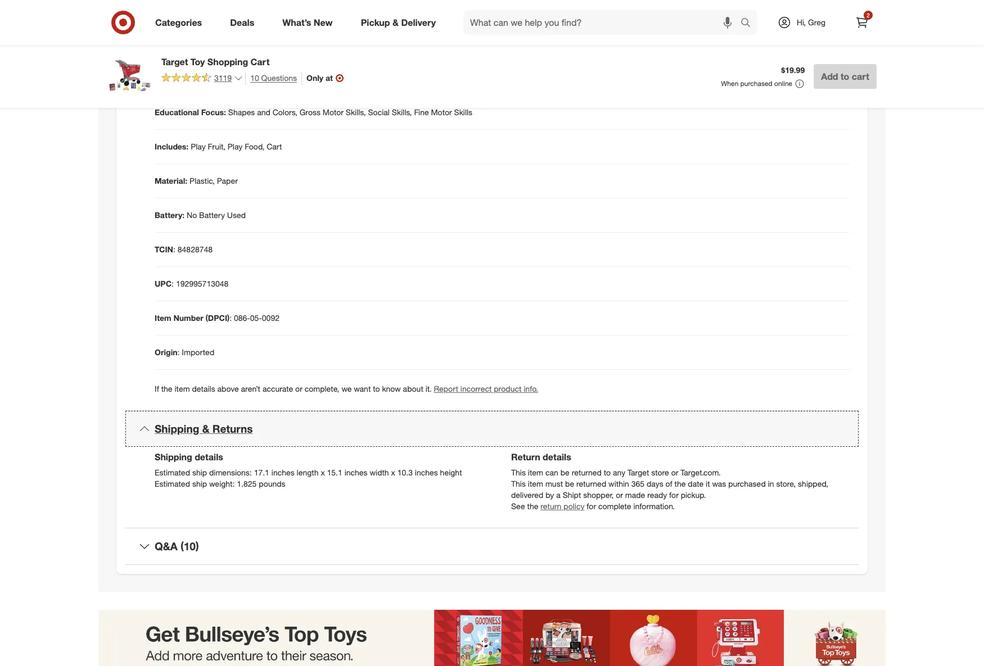 Task type: describe. For each thing, give the bounding box(es) containing it.
q&a (10)
[[155, 540, 199, 553]]

age:
[[197, 39, 214, 49]]

1 vertical spatial no
[[187, 211, 197, 220]]

hi,
[[797, 17, 806, 27]]

deals link
[[221, 10, 269, 35]]

colors,
[[273, 108, 298, 117]]

1 skills, from the left
[[346, 108, 366, 117]]

pickup & delivery
[[361, 17, 436, 28]]

0 horizontal spatial the
[[161, 384, 173, 394]]

10 questions link
[[245, 72, 297, 85]]

shopper,
[[584, 491, 614, 500]]

aren't
[[241, 384, 261, 394]]

0 vertical spatial purchased
[[741, 79, 773, 88]]

(dpci)
[[206, 313, 230, 323]]

origin : imported
[[155, 348, 215, 357]]

1.825
[[237, 479, 257, 489]]

1 vertical spatial the
[[675, 479, 686, 489]]

battery: no battery used
[[155, 211, 246, 220]]

advertisement region
[[98, 610, 886, 667]]

up
[[260, 39, 270, 49]]

weight:
[[209, 479, 235, 489]]

cart
[[852, 71, 870, 82]]

information.
[[634, 502, 675, 511]]

2 vertical spatial or
[[616, 491, 623, 500]]

1 inches from the left
[[272, 468, 295, 478]]

2 vertical spatial the
[[528, 502, 539, 511]]

search
[[736, 18, 763, 29]]

0 horizontal spatial target
[[162, 56, 188, 68]]

if
[[155, 384, 159, 394]]

return
[[541, 502, 562, 511]]

date
[[688, 479, 704, 489]]

1 vertical spatial cart
[[267, 142, 282, 151]]

want
[[354, 384, 371, 394]]

0 vertical spatial no
[[317, 73, 327, 83]]

1 motor from the left
[[323, 108, 344, 117]]

adult
[[224, 73, 242, 83]]

hi, greg
[[797, 17, 826, 27]]

3119
[[214, 73, 232, 83]]

0092
[[262, 313, 280, 323]]

2 assembly from the left
[[244, 73, 279, 83]]

plastic,
[[190, 176, 215, 186]]

1 estimated from the top
[[155, 468, 190, 478]]

add to cart button
[[814, 64, 877, 89]]

delivered
[[512, 491, 544, 500]]

suggested age: 3 years and up
[[155, 39, 270, 49]]

what's new link
[[273, 10, 347, 35]]

made
[[626, 491, 646, 500]]

height
[[440, 468, 462, 478]]

3119 link
[[162, 72, 243, 86]]

battery:
[[155, 211, 185, 220]]

1 vertical spatial item
[[528, 468, 544, 478]]

was
[[713, 479, 727, 489]]

battery
[[199, 211, 225, 220]]

can
[[546, 468, 559, 478]]

target inside return details this item can be returned to any target store or target.com. this item must be returned within 365 days of the date it was purchased in store, shipped, delivered by a shipt shopper, or made ready for pickup. see the return policy for complete information.
[[628, 468, 650, 478]]

required,
[[281, 73, 315, 83]]

q&a
[[155, 540, 178, 553]]

pickup & delivery link
[[352, 10, 450, 35]]

about
[[403, 384, 424, 394]]

length
[[297, 468, 319, 478]]

tcin : 84828748
[[155, 245, 213, 254]]

fine
[[414, 108, 429, 117]]

at
[[326, 73, 333, 83]]

delivery
[[401, 17, 436, 28]]

pounds
[[259, 479, 286, 489]]

2 x from the left
[[391, 468, 395, 478]]

0 vertical spatial item
[[175, 384, 190, 394]]

1 x from the left
[[321, 468, 325, 478]]

details for return
[[543, 452, 572, 463]]

only
[[307, 73, 324, 83]]

includes: play fruit, play food, cart
[[155, 142, 282, 151]]

shipping for shipping & returns
[[155, 423, 199, 436]]

0 horizontal spatial for
[[587, 502, 597, 511]]

& for pickup
[[393, 17, 399, 28]]

365
[[632, 479, 645, 489]]

by
[[546, 491, 554, 500]]

2 inches from the left
[[345, 468, 368, 478]]

0 vertical spatial and
[[244, 39, 257, 49]]

1 play from the left
[[191, 142, 206, 151]]

0 vertical spatial be
[[561, 468, 570, 478]]

report
[[434, 384, 459, 394]]

skills
[[454, 108, 473, 117]]

192995713048
[[176, 279, 229, 289]]

target toy shopping cart
[[162, 56, 270, 68]]

it.
[[426, 384, 432, 394]]

search button
[[736, 10, 763, 37]]

item
[[155, 313, 171, 323]]

0 horizontal spatial or
[[295, 384, 303, 394]]

questions
[[261, 73, 297, 83]]

1 assembly from the left
[[155, 73, 191, 83]]

policy
[[564, 502, 585, 511]]

paper
[[217, 176, 238, 186]]

add to cart
[[822, 71, 870, 82]]

: left 086-
[[230, 313, 232, 323]]

must
[[546, 479, 563, 489]]

social
[[368, 108, 390, 117]]

1 this from the top
[[512, 468, 526, 478]]

3
[[216, 39, 221, 49]]

needed
[[350, 73, 378, 83]]

2 vertical spatial item
[[528, 479, 544, 489]]

pickup.
[[681, 491, 707, 500]]

we
[[342, 384, 352, 394]]

product
[[494, 384, 522, 394]]

above
[[218, 384, 239, 394]]

origin
[[155, 348, 178, 357]]

categories link
[[146, 10, 216, 35]]

returns
[[213, 423, 253, 436]]

image of target toy shopping cart image
[[107, 54, 152, 99]]

return policy link
[[541, 502, 585, 511]]

05-
[[250, 313, 262, 323]]



Task type: vqa. For each thing, say whether or not it's contained in the screenshot.
cart
yes



Task type: locate. For each thing, give the bounding box(es) containing it.
tcin
[[155, 245, 173, 254]]

17.1
[[254, 468, 269, 478]]

motor
[[323, 108, 344, 117], [431, 108, 452, 117]]

and left colors,
[[257, 108, 271, 117]]

1 horizontal spatial motor
[[431, 108, 452, 117]]

target.com.
[[681, 468, 721, 478]]

$19.99
[[782, 65, 805, 75]]

details up dimensions:
[[195, 452, 223, 463]]

skills, left social
[[346, 108, 366, 117]]

shipping inside shipping details estimated ship dimensions: 17.1 inches length x 15.1 inches width x 10.3 inches height estimated ship weight: 1.825 pounds
[[155, 452, 192, 463]]

shipt
[[563, 491, 581, 500]]

1 horizontal spatial target
[[628, 468, 650, 478]]

0 vertical spatial shipping
[[155, 423, 199, 436]]

any
[[613, 468, 626, 478]]

& left returns
[[202, 423, 210, 436]]

1 vertical spatial shipping
[[155, 452, 192, 463]]

be up shipt
[[566, 479, 575, 489]]

play left fruit,
[[191, 142, 206, 151]]

return details this item can be returned to any target store or target.com. this item must be returned within 365 days of the date it was purchased in store, shipped, delivered by a shipt shopper, or made ready for pickup. see the return policy for complete information.
[[512, 452, 829, 511]]

greg
[[809, 17, 826, 27]]

this down return
[[512, 468, 526, 478]]

2 horizontal spatial the
[[675, 479, 686, 489]]

categories
[[155, 17, 202, 28]]

84828748
[[178, 245, 213, 254]]

0 horizontal spatial motor
[[323, 108, 344, 117]]

for down shopper,
[[587, 502, 597, 511]]

this up delivered
[[512, 479, 526, 489]]

shipping inside shipping & returns dropdown button
[[155, 423, 199, 436]]

to right "want"
[[373, 384, 380, 394]]

2 horizontal spatial inches
[[415, 468, 438, 478]]

1 horizontal spatial assembly
[[244, 73, 279, 83]]

only at
[[307, 73, 333, 83]]

toy
[[191, 56, 205, 68]]

10
[[250, 73, 259, 83]]

2
[[867, 12, 870, 19]]

1 horizontal spatial no
[[317, 73, 327, 83]]

0 vertical spatial or
[[295, 384, 303, 394]]

1 ship from the top
[[192, 468, 207, 478]]

motor right gross
[[323, 108, 344, 117]]

2 estimated from the top
[[155, 479, 190, 489]]

target down the suggested on the left top of page
[[162, 56, 188, 68]]

play right fruit,
[[228, 142, 243, 151]]

to left any
[[604, 468, 611, 478]]

tools
[[329, 73, 348, 83]]

0 horizontal spatial no
[[187, 211, 197, 220]]

what's new
[[283, 17, 333, 28]]

: left 192995713048
[[172, 279, 174, 289]]

1 vertical spatial purchased
[[729, 479, 766, 489]]

target
[[162, 56, 188, 68], [628, 468, 650, 478]]

to inside button
[[841, 71, 850, 82]]

estimated down shipping & returns
[[155, 468, 190, 478]]

ship left weight:
[[192, 479, 207, 489]]

0 vertical spatial target
[[162, 56, 188, 68]]

1 vertical spatial returned
[[577, 479, 607, 489]]

3 inches from the left
[[415, 468, 438, 478]]

2 play from the left
[[228, 142, 243, 151]]

0 vertical spatial returned
[[572, 468, 602, 478]]

x left 15.1
[[321, 468, 325, 478]]

returned
[[572, 468, 602, 478], [577, 479, 607, 489]]

ship left dimensions:
[[192, 468, 207, 478]]

in
[[768, 479, 775, 489]]

fruit,
[[208, 142, 226, 151]]

no left tools
[[317, 73, 327, 83]]

to right add
[[841, 71, 850, 82]]

1 vertical spatial target
[[628, 468, 650, 478]]

q&a (10) button
[[125, 529, 859, 565]]

details up can
[[543, 452, 572, 463]]

1 shipping from the top
[[155, 423, 199, 436]]

0 horizontal spatial &
[[202, 423, 210, 436]]

item left can
[[528, 468, 544, 478]]

2 motor from the left
[[431, 108, 452, 117]]

the right if
[[161, 384, 173, 394]]

shipping down if
[[155, 423, 199, 436]]

play
[[191, 142, 206, 151], [228, 142, 243, 151]]

1 vertical spatial ship
[[192, 479, 207, 489]]

: left imported
[[178, 348, 180, 357]]

1 vertical spatial this
[[512, 479, 526, 489]]

upc : 192995713048
[[155, 279, 229, 289]]

2 this from the top
[[512, 479, 526, 489]]

: left 84828748
[[173, 245, 176, 254]]

1 horizontal spatial skills,
[[392, 108, 412, 117]]

2 shipping from the top
[[155, 452, 192, 463]]

10.3
[[398, 468, 413, 478]]

purchased left in
[[729, 479, 766, 489]]

What can we help you find? suggestions appear below search field
[[464, 10, 744, 35]]

& for shipping
[[202, 423, 210, 436]]

shipping & returns
[[155, 423, 253, 436]]

0 horizontal spatial skills,
[[346, 108, 366, 117]]

0 vertical spatial cart
[[251, 56, 270, 68]]

details inside shipping details estimated ship dimensions: 17.1 inches length x 15.1 inches width x 10.3 inches height estimated ship weight: 1.825 pounds
[[195, 452, 223, 463]]

or up of
[[672, 468, 679, 478]]

item
[[175, 384, 190, 394], [528, 468, 544, 478], [528, 479, 544, 489]]

this
[[512, 468, 526, 478], [512, 479, 526, 489]]

shipped,
[[799, 479, 829, 489]]

cart right food,
[[267, 142, 282, 151]]

return
[[512, 452, 541, 463]]

gross
[[300, 108, 321, 117]]

to inside return details this item can be returned to any target store or target.com. this item must be returned within 365 days of the date it was purchased in store, shipped, delivered by a shipt shopper, or made ready for pickup. see the return policy for complete information.
[[604, 468, 611, 478]]

15.1
[[327, 468, 343, 478]]

2 horizontal spatial or
[[672, 468, 679, 478]]

incorrect
[[461, 384, 492, 394]]

shopping
[[208, 56, 248, 68]]

details
[[192, 384, 215, 394], [195, 452, 223, 463], [543, 452, 572, 463]]

the down delivered
[[528, 502, 539, 511]]

2 skills, from the left
[[392, 108, 412, 117]]

accurate
[[263, 384, 293, 394]]

purchased right when
[[741, 79, 773, 88]]

educational focus: shapes and colors, gross motor skills, social skills, fine motor skills
[[155, 108, 473, 117]]

and left up
[[244, 39, 257, 49]]

1 vertical spatial to
[[373, 384, 380, 394]]

see
[[512, 502, 525, 511]]

if the item details above aren't accurate or complete, we want to know about it. report incorrect product info.
[[155, 384, 539, 394]]

shipping
[[155, 423, 199, 436], [155, 452, 192, 463]]

a
[[557, 491, 561, 500]]

2 horizontal spatial to
[[841, 71, 850, 82]]

0 horizontal spatial x
[[321, 468, 325, 478]]

know
[[382, 384, 401, 394]]

add
[[822, 71, 839, 82]]

0 vertical spatial &
[[393, 17, 399, 28]]

complete
[[599, 502, 632, 511]]

item number (dpci) : 086-05-0092
[[155, 313, 280, 323]]

target up 365
[[628, 468, 650, 478]]

1 vertical spatial and
[[257, 108, 271, 117]]

1 horizontal spatial inches
[[345, 468, 368, 478]]

info.
[[524, 384, 539, 394]]

inches right 15.1
[[345, 468, 368, 478]]

skills, left the fine
[[392, 108, 412, 117]]

1 horizontal spatial the
[[528, 502, 539, 511]]

no left battery
[[187, 211, 197, 220]]

deals
[[230, 17, 254, 28]]

10 questions
[[250, 73, 297, 83]]

0 vertical spatial this
[[512, 468, 526, 478]]

assembly details: adult assembly required, no tools needed
[[155, 73, 378, 83]]

material: plastic, paper
[[155, 176, 238, 186]]

: for 84828748
[[173, 245, 176, 254]]

1 vertical spatial or
[[672, 468, 679, 478]]

the right of
[[675, 479, 686, 489]]

complete,
[[305, 384, 340, 394]]

dimensions:
[[209, 468, 252, 478]]

2 ship from the top
[[192, 479, 207, 489]]

details left above
[[192, 384, 215, 394]]

x left 10.3 at bottom
[[391, 468, 395, 478]]

1 vertical spatial estimated
[[155, 479, 190, 489]]

estimated left weight:
[[155, 479, 190, 489]]

or
[[295, 384, 303, 394], [672, 468, 679, 478], [616, 491, 623, 500]]

inches right 10.3 at bottom
[[415, 468, 438, 478]]

1 horizontal spatial play
[[228, 142, 243, 151]]

details for shipping
[[195, 452, 223, 463]]

focus:
[[201, 108, 226, 117]]

0 horizontal spatial assembly
[[155, 73, 191, 83]]

0 vertical spatial to
[[841, 71, 850, 82]]

years
[[223, 39, 242, 49]]

0 vertical spatial for
[[670, 491, 679, 500]]

1 horizontal spatial x
[[391, 468, 395, 478]]

1 vertical spatial for
[[587, 502, 597, 511]]

: for imported
[[178, 348, 180, 357]]

shapes
[[228, 108, 255, 117]]

shipping details estimated ship dimensions: 17.1 inches length x 15.1 inches width x 10.3 inches height estimated ship weight: 1.825 pounds
[[155, 452, 462, 489]]

: for 192995713048
[[172, 279, 174, 289]]

item right if
[[175, 384, 190, 394]]

0 vertical spatial ship
[[192, 468, 207, 478]]

when
[[721, 79, 739, 88]]

shipping down shipping & returns
[[155, 452, 192, 463]]

upc
[[155, 279, 172, 289]]

skills,
[[346, 108, 366, 117], [392, 108, 412, 117]]

shipping for shipping details estimated ship dimensions: 17.1 inches length x 15.1 inches width x 10.3 inches height estimated ship weight: 1.825 pounds
[[155, 452, 192, 463]]

086-
[[234, 313, 250, 323]]

(10)
[[181, 540, 199, 553]]

1 vertical spatial &
[[202, 423, 210, 436]]

purchased inside return details this item can be returned to any target store or target.com. this item must be returned within 365 days of the date it was purchased in store, shipped, delivered by a shipt shopper, or made ready for pickup. see the return policy for complete information.
[[729, 479, 766, 489]]

no
[[317, 73, 327, 83], [187, 211, 197, 220]]

item up delivered
[[528, 479, 544, 489]]

1 horizontal spatial or
[[616, 491, 623, 500]]

0 horizontal spatial inches
[[272, 468, 295, 478]]

or right the accurate
[[295, 384, 303, 394]]

or down within
[[616, 491, 623, 500]]

0 horizontal spatial to
[[373, 384, 380, 394]]

be right can
[[561, 468, 570, 478]]

2 vertical spatial to
[[604, 468, 611, 478]]

& right "pickup"
[[393, 17, 399, 28]]

purchased
[[741, 79, 773, 88], [729, 479, 766, 489]]

when purchased online
[[721, 79, 793, 88]]

0 vertical spatial estimated
[[155, 468, 190, 478]]

includes:
[[155, 142, 189, 151]]

details inside return details this item can be returned to any target store or target.com. this item must be returned within 365 days of the date it was purchased in store, shipped, delivered by a shipt shopper, or made ready for pickup. see the return policy for complete information.
[[543, 452, 572, 463]]

motor right the fine
[[431, 108, 452, 117]]

inches
[[272, 468, 295, 478], [345, 468, 368, 478], [415, 468, 438, 478]]

1 horizontal spatial for
[[670, 491, 679, 500]]

inches up pounds
[[272, 468, 295, 478]]

cart up 10
[[251, 56, 270, 68]]

0 horizontal spatial play
[[191, 142, 206, 151]]

1 horizontal spatial to
[[604, 468, 611, 478]]

1 vertical spatial be
[[566, 479, 575, 489]]

for down of
[[670, 491, 679, 500]]

0 vertical spatial the
[[161, 384, 173, 394]]

& inside dropdown button
[[202, 423, 210, 436]]

1 horizontal spatial &
[[393, 17, 399, 28]]

used
[[227, 211, 246, 220]]



